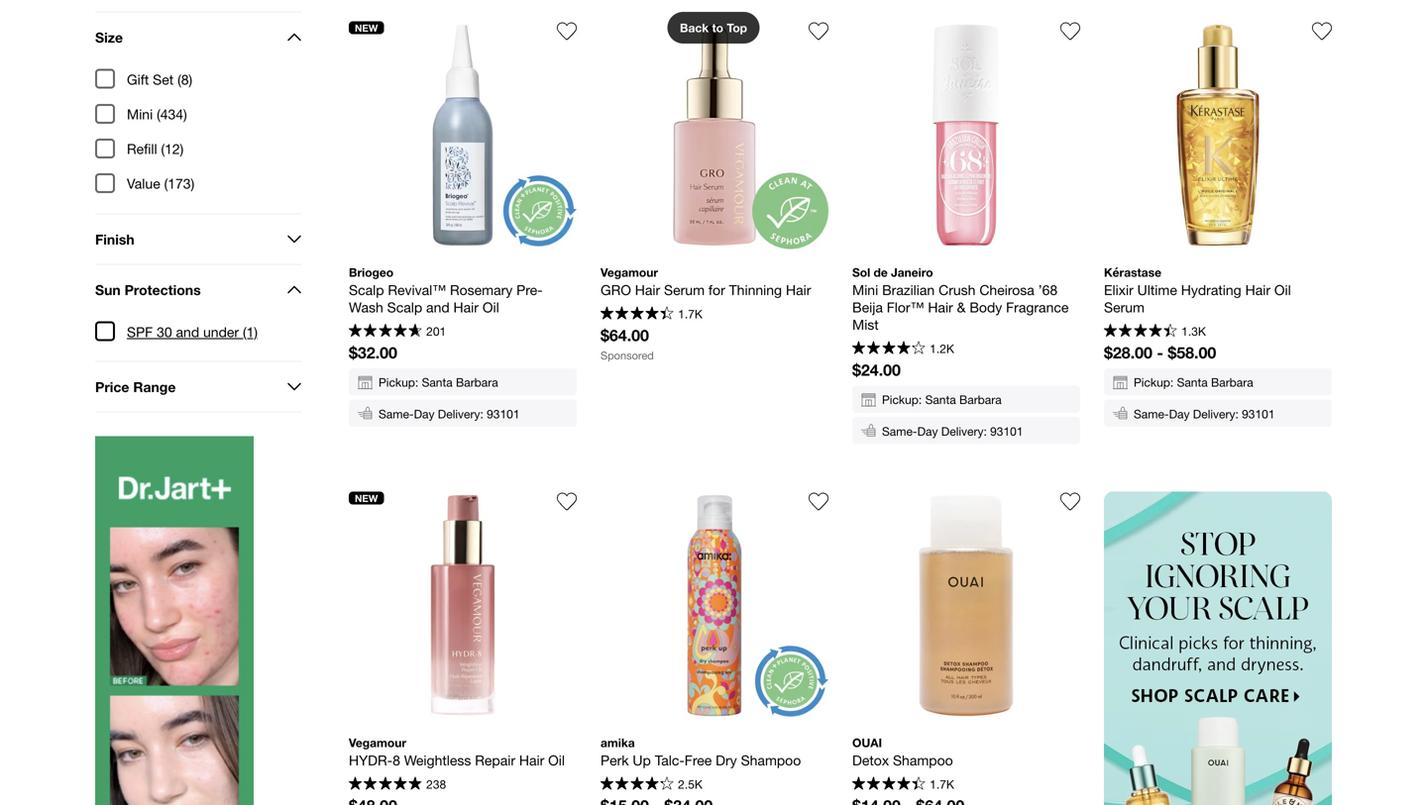 Task type: describe. For each thing, give the bounding box(es) containing it.
5 stars element
[[349, 778, 422, 794]]

sign in to love kérastase - elixir ultime hydrating hair oil serum image
[[1313, 21, 1332, 41]]

price range
[[95, 379, 176, 395]]

oil inside vegamour hydr-8 weightless repair hair oil
[[548, 753, 565, 770]]

finish
[[95, 231, 134, 248]]

0 vertical spatial scalp
[[349, 282, 384, 298]]

sol
[[853, 266, 871, 280]]

body
[[970, 299, 1003, 316]]

barbara for $24.00
[[960, 393, 1002, 407]]

4 stars element
[[853, 342, 926, 357]]

93101 for $24.00
[[990, 425, 1024, 439]]

free
[[685, 753, 712, 770]]

revival™
[[388, 282, 446, 298]]

back
[[680, 21, 709, 35]]

mini (434)
[[127, 106, 187, 122]]

sponsored
[[601, 349, 654, 362]]

1.2k reviews element
[[930, 342, 955, 356]]

de
[[874, 266, 888, 280]]

$64.00 sponsored
[[601, 326, 654, 362]]

price
[[95, 379, 129, 395]]

(1)
[[243, 324, 258, 340]]

value (173)
[[127, 176, 195, 192]]

barbara for $32.00
[[456, 376, 498, 390]]

1 new from the top
[[355, 22, 378, 34]]

1 horizontal spatial scalp
[[387, 299, 422, 316]]

sign in to love briogeo - scalp revival™ rosemary pre-wash scalp and hair oil image
[[557, 21, 577, 41]]

'68
[[1039, 282, 1058, 298]]

hair inside sol de janeiro mini brazilian crush cheirosa '68 beija flor™ hair & body fragrance mist
[[928, 299, 953, 316]]

sign in to love ouai - detox shampoo image
[[1061, 492, 1081, 512]]

barbara for $28.00 - $58.00
[[1211, 376, 1254, 390]]

top
[[727, 21, 747, 35]]

repair
[[475, 753, 515, 770]]

sign in to love amika - perk up talc-free dry shampoo image
[[809, 492, 829, 512]]

(12)
[[161, 141, 184, 157]]

(8)
[[178, 71, 192, 88]]

sign in to love vegamour - gro hair serum for thinning hair image
[[809, 21, 829, 41]]

size
[[95, 29, 123, 45]]

kérastase - elixir ultime hydrating hair oil serum image
[[1104, 21, 1332, 249]]

image de bannière avec contenu sponsorisé image
[[95, 437, 254, 806]]

briogeo scalp revival™ rosemary pre- wash scalp and hair oil
[[349, 266, 543, 316]]

93101 for $32.00
[[487, 407, 520, 421]]

amika - perk up talc-free dry shampoo image
[[601, 492, 829, 720]]

1.7k for detox shampoo
[[930, 778, 955, 792]]

pickup: santa barbara for $28.00 - $58.00
[[1134, 376, 1254, 390]]

to
[[712, 21, 724, 35]]

same- for $28.00 - $58.00
[[1134, 407, 1169, 421]]

thinning
[[729, 282, 782, 298]]

1.3k reviews element
[[1182, 324, 1206, 338]]

1.7k reviews element for detox shampoo
[[930, 778, 955, 792]]

talc-
[[655, 753, 685, 770]]

stop ignoring your scalp get healthier hair with clinical picks for thinning, dandruff and damage image
[[1104, 492, 1332, 806]]

2.5k
[[678, 778, 703, 792]]

ouai
[[853, 737, 882, 751]]

1.7k for gro hair serum for thinning hair
[[678, 307, 703, 321]]

ultime
[[1138, 282, 1178, 298]]

pickup: for $32.00
[[379, 376, 419, 390]]

gift
[[127, 71, 149, 88]]

elixir
[[1104, 282, 1134, 298]]

spf 30 and under (1)
[[127, 324, 258, 340]]

vegamour for hydr-
[[349, 737, 406, 751]]

pickup: for $24.00
[[882, 393, 922, 407]]

vegamour gro hair serum for thinning hair
[[601, 266, 811, 298]]

day for $32.00
[[414, 407, 435, 421]]

$28.00 - $58.00
[[1104, 344, 1217, 362]]

weightless
[[404, 753, 471, 770]]

30
[[157, 324, 172, 340]]

perk
[[601, 753, 629, 770]]

crush
[[939, 282, 976, 298]]

(434)
[[157, 106, 187, 122]]

value
[[127, 176, 160, 192]]

flor™
[[887, 299, 924, 316]]

back to top button
[[668, 12, 760, 44]]

2 new from the top
[[355, 493, 378, 505]]

set
[[153, 71, 174, 88]]

same-day delivery: 93101 for $24.00
[[882, 425, 1024, 439]]

$58.00
[[1168, 344, 1217, 362]]

mist
[[853, 317, 879, 333]]

4.5 stars element for $28.00 - $58.00
[[1104, 324, 1177, 340]]

briogeo
[[349, 266, 394, 280]]

price range button
[[95, 362, 301, 412]]

spf
[[127, 324, 153, 340]]

hydr-
[[349, 753, 393, 770]]

oil inside the briogeo scalp revival™ rosemary pre- wash scalp and hair oil
[[483, 299, 499, 316]]

1.2k
[[930, 342, 955, 356]]

oil inside kérastase elixir ultime hydrating hair oil serum
[[1275, 282, 1291, 298]]

briogeo - scalp revival™ rosemary pre-wash scalp and hair oil image
[[349, 21, 577, 249]]

size button
[[95, 12, 301, 62]]

hydrating
[[1181, 282, 1242, 298]]

fragrance
[[1006, 299, 1069, 316]]

dry
[[716, 753, 737, 770]]

vegamour hydr-8 weightless repair hair oil
[[349, 737, 565, 770]]

1 vertical spatial and
[[176, 324, 199, 340]]

delivery: for $24.00
[[942, 425, 987, 439]]

beija
[[853, 299, 883, 316]]

pre-
[[517, 282, 543, 298]]

sun protections button
[[95, 265, 301, 315]]

same- for $32.00
[[379, 407, 414, 421]]

same-day delivery: 93101 for $32.00
[[379, 407, 520, 421]]

hair inside vegamour hydr-8 weightless repair hair oil
[[519, 753, 545, 770]]

hair right gro
[[635, 282, 660, 298]]

shampoo inside amika perk up talc-free dry shampoo
[[741, 753, 801, 770]]

sun
[[95, 282, 121, 298]]

0 horizontal spatial mini
[[127, 106, 153, 122]]



Task type: vqa. For each thing, say whether or not it's contained in the screenshot.
Sign in to love Supergoop! - Unseen Sunscreen SPF 40 icon
no



Task type: locate. For each thing, give the bounding box(es) containing it.
0 vertical spatial 1.7k reviews element
[[678, 307, 703, 321]]

0 horizontal spatial and
[[176, 324, 199, 340]]

201 reviews element
[[426, 324, 446, 338]]

pickup: santa barbara for $24.00
[[882, 393, 1002, 407]]

day down 201 reviews element
[[414, 407, 435, 421]]

2 horizontal spatial delivery:
[[1193, 407, 1239, 421]]

2 horizontal spatial barbara
[[1211, 376, 1254, 390]]

1.7k
[[678, 307, 703, 321], [930, 778, 955, 792]]

1 horizontal spatial same-
[[882, 425, 918, 439]]

2 horizontal spatial pickup:
[[1134, 376, 1174, 390]]

1 vertical spatial vegamour
[[349, 737, 406, 751]]

delivery: down 1.2k reviews element
[[942, 425, 987, 439]]

4.5 stars element for $64.00
[[601, 307, 674, 323]]

mini
[[127, 106, 153, 122], [853, 282, 879, 298]]

scalp down revival™
[[387, 299, 422, 316]]

serum inside kérastase elixir ultime hydrating hair oil serum
[[1104, 299, 1145, 316]]

pickup: santa barbara down 1.2k
[[882, 393, 1002, 407]]

up
[[633, 753, 651, 770]]

delivery: down $58.00
[[1193, 407, 1239, 421]]

refill
[[127, 141, 157, 157]]

santa down 201
[[422, 376, 453, 390]]

0 horizontal spatial same-
[[379, 407, 414, 421]]

pickup:
[[379, 376, 419, 390], [1134, 376, 1174, 390], [882, 393, 922, 407]]

1 vertical spatial 1.7k
[[930, 778, 955, 792]]

(173)
[[164, 176, 195, 192]]

0 horizontal spatial pickup: santa barbara
[[379, 376, 498, 390]]

1 horizontal spatial barbara
[[960, 393, 1002, 407]]

mini inside sol de janeiro mini brazilian crush cheirosa '68 beija flor™ hair & body fragrance mist
[[853, 282, 879, 298]]

$24.00
[[853, 361, 901, 380]]

&
[[957, 299, 966, 316]]

day
[[414, 407, 435, 421], [1169, 407, 1190, 421], [918, 425, 938, 439]]

4.5 stars element for $32.00
[[349, 324, 422, 340]]

pickup: santa barbara down 201
[[379, 376, 498, 390]]

shampoo right dry at the right bottom of the page
[[741, 753, 801, 770]]

sol de janeiro - mini brazilian crush cheirosa '68 beija flor™ hair & body fragrance mist image
[[853, 21, 1081, 249]]

1.7k reviews element down ouai detox shampoo
[[930, 778, 955, 792]]

pickup: down $28.00 - $58.00
[[1134, 376, 1174, 390]]

same-day delivery: 93101
[[379, 407, 520, 421], [1134, 407, 1275, 421], [882, 425, 1024, 439]]

day for $24.00
[[918, 425, 938, 439]]

ouai detox shampoo
[[853, 737, 953, 770]]

kérastase elixir ultime hydrating hair oil serum
[[1104, 266, 1295, 316]]

detox
[[853, 753, 889, 770]]

93101 for $28.00 - $58.00
[[1242, 407, 1275, 421]]

shampoo inside ouai detox shampoo
[[893, 753, 953, 770]]

brazilian
[[882, 282, 935, 298]]

barbara down $58.00
[[1211, 376, 1254, 390]]

vegamour for gro
[[601, 266, 658, 280]]

hair right thinning
[[786, 282, 811, 298]]

1 vertical spatial serum
[[1104, 299, 1145, 316]]

1 horizontal spatial pickup:
[[882, 393, 922, 407]]

pickup: santa barbara
[[379, 376, 498, 390], [1134, 376, 1254, 390], [882, 393, 1002, 407]]

1 horizontal spatial mini
[[853, 282, 879, 298]]

vegamour inside vegamour hydr-8 weightless repair hair oil
[[349, 737, 406, 751]]

same-day delivery: 93101 down 1.2k
[[882, 425, 1024, 439]]

same-day delivery: 93101 for $28.00 - $58.00
[[1134, 407, 1275, 421]]

$32.00
[[349, 344, 397, 362]]

1 horizontal spatial 93101
[[990, 425, 1024, 439]]

and up 201 reviews element
[[426, 299, 450, 316]]

hair
[[635, 282, 660, 298], [786, 282, 811, 298], [1246, 282, 1271, 298], [454, 299, 479, 316], [928, 299, 953, 316], [519, 753, 545, 770]]

$28.00
[[1104, 344, 1153, 362]]

oil left perk
[[548, 753, 565, 770]]

same- down -
[[1134, 407, 1169, 421]]

vegamour inside vegamour gro hair serum for thinning hair
[[601, 266, 658, 280]]

back to top
[[680, 21, 747, 35]]

0 vertical spatial 1.7k
[[678, 307, 703, 321]]

and inside the briogeo scalp revival™ rosemary pre- wash scalp and hair oil
[[426, 299, 450, 316]]

barbara down rosemary
[[456, 376, 498, 390]]

1 horizontal spatial vegamour
[[601, 266, 658, 280]]

janeiro
[[891, 266, 933, 280]]

scalp
[[349, 282, 384, 298], [387, 299, 422, 316]]

day down $58.00
[[1169, 407, 1190, 421]]

day for $28.00 - $58.00
[[1169, 407, 1190, 421]]

pickup: santa barbara down $58.00
[[1134, 376, 1254, 390]]

1 horizontal spatial pickup: santa barbara
[[882, 393, 1002, 407]]

oil
[[1275, 282, 1291, 298], [483, 299, 499, 316], [548, 753, 565, 770]]

1 vertical spatial scalp
[[387, 299, 422, 316]]

0 vertical spatial new
[[355, 22, 378, 34]]

pickup: down $24.00
[[882, 393, 922, 407]]

amika perk up talc-free dry shampoo
[[601, 737, 801, 770]]

finish button
[[95, 215, 301, 264]]

refill (12)
[[127, 141, 184, 157]]

barbara down body
[[960, 393, 1002, 407]]

pickup: santa barbara for $32.00
[[379, 376, 498, 390]]

2 vertical spatial oil
[[548, 753, 565, 770]]

0 horizontal spatial oil
[[483, 299, 499, 316]]

0 horizontal spatial barbara
[[456, 376, 498, 390]]

same-
[[379, 407, 414, 421], [1134, 407, 1169, 421], [882, 425, 918, 439]]

serum down elixir
[[1104, 299, 1145, 316]]

range
[[133, 379, 176, 395]]

1.7k down ouai detox shampoo
[[930, 778, 955, 792]]

delivery: down 201 reviews element
[[438, 407, 484, 421]]

0 horizontal spatial pickup:
[[379, 376, 419, 390]]

shampoo right detox
[[893, 753, 953, 770]]

santa for $28.00 - $58.00
[[1177, 376, 1208, 390]]

0 horizontal spatial vegamour
[[349, 737, 406, 751]]

hair right the hydrating
[[1246, 282, 1271, 298]]

93101
[[487, 407, 520, 421], [1242, 407, 1275, 421], [990, 425, 1024, 439]]

4.5 stars element down up
[[601, 778, 674, 794]]

2 shampoo from the left
[[893, 753, 953, 770]]

0 horizontal spatial 93101
[[487, 407, 520, 421]]

0 horizontal spatial santa
[[422, 376, 453, 390]]

0 horizontal spatial day
[[414, 407, 435, 421]]

hair inside the briogeo scalp revival™ rosemary pre- wash scalp and hair oil
[[454, 299, 479, 316]]

shampoo
[[741, 753, 801, 770], [893, 753, 953, 770]]

vegamour - hydr-8 weightless repair hair oil image
[[349, 492, 577, 720]]

1 shampoo from the left
[[741, 753, 801, 770]]

2 horizontal spatial day
[[1169, 407, 1190, 421]]

0 horizontal spatial delivery:
[[438, 407, 484, 421]]

vegamour up hydr-
[[349, 737, 406, 751]]

4.5 stars element up $32.00
[[349, 324, 422, 340]]

1.7k down vegamour gro hair serum for thinning hair
[[678, 307, 703, 321]]

4.5 stars element up $28.00
[[1104, 324, 1177, 340]]

amika
[[601, 737, 635, 751]]

santa for $32.00
[[422, 376, 453, 390]]

2 horizontal spatial pickup: santa barbara
[[1134, 376, 1254, 390]]

vegamour - gro hair serum for thinning hair image
[[601, 21, 829, 249]]

cheirosa
[[980, 282, 1035, 298]]

0 vertical spatial serum
[[664, 282, 705, 298]]

1.7k reviews element
[[678, 307, 703, 321], [930, 778, 955, 792]]

sun protections
[[95, 282, 201, 298]]

and right 30
[[176, 324, 199, 340]]

8
[[393, 753, 400, 770]]

1.7k reviews element down vegamour gro hair serum for thinning hair
[[678, 307, 703, 321]]

same-day delivery: 93101 down $58.00
[[1134, 407, 1275, 421]]

0 vertical spatial oil
[[1275, 282, 1291, 298]]

1 vertical spatial mini
[[853, 282, 879, 298]]

same-day delivery: 93101 down 201 reviews element
[[379, 407, 520, 421]]

0 vertical spatial mini
[[127, 106, 153, 122]]

2 horizontal spatial santa
[[1177, 376, 1208, 390]]

delivery: for $28.00 - $58.00
[[1193, 407, 1239, 421]]

gro
[[601, 282, 631, 298]]

for
[[709, 282, 725, 298]]

1 horizontal spatial shampoo
[[893, 753, 953, 770]]

1 horizontal spatial 1.7k
[[930, 778, 955, 792]]

0 vertical spatial and
[[426, 299, 450, 316]]

delivery:
[[438, 407, 484, 421], [1193, 407, 1239, 421], [942, 425, 987, 439]]

1 horizontal spatial 1.7k reviews element
[[930, 778, 955, 792]]

0 horizontal spatial 1.7k
[[678, 307, 703, 321]]

day down 1.2k
[[918, 425, 938, 439]]

same- down $32.00
[[379, 407, 414, 421]]

4.5 stars element
[[601, 307, 674, 323], [349, 324, 422, 340], [1104, 324, 1177, 340], [601, 778, 674, 794], [853, 778, 926, 794]]

1 vertical spatial 1.7k reviews element
[[930, 778, 955, 792]]

201
[[426, 324, 446, 338]]

0 horizontal spatial same-day delivery: 93101
[[379, 407, 520, 421]]

mini up the "beija"
[[853, 282, 879, 298]]

hair down rosemary
[[454, 299, 479, 316]]

4.5 stars element down detox
[[853, 778, 926, 794]]

2 horizontal spatial 93101
[[1242, 407, 1275, 421]]

sign in to love vegamour - hydr-8 weightless repair hair oil image
[[557, 492, 577, 512]]

1 horizontal spatial delivery:
[[942, 425, 987, 439]]

1 vertical spatial new
[[355, 493, 378, 505]]

1 horizontal spatial same-day delivery: 93101
[[882, 425, 1024, 439]]

gift set (8)
[[127, 71, 192, 88]]

same- for $24.00
[[882, 425, 918, 439]]

0 horizontal spatial 1.7k reviews element
[[678, 307, 703, 321]]

and
[[426, 299, 450, 316], [176, 324, 199, 340]]

ouai - detox shampoo image
[[853, 492, 1081, 720]]

238 reviews element
[[426, 778, 446, 792]]

sign in to love sol de janeiro - mini brazilian crush cheirosa '68 beija flor™ hair & body fragrance mist image
[[1061, 21, 1081, 41]]

santa for $24.00
[[925, 393, 956, 407]]

oil right the hydrating
[[1275, 282, 1291, 298]]

sol de janeiro mini brazilian crush cheirosa '68 beija flor™ hair & body fragrance mist
[[853, 266, 1073, 333]]

same- down $24.00
[[882, 425, 918, 439]]

2 horizontal spatial same-
[[1134, 407, 1169, 421]]

pickup: for $28.00 - $58.00
[[1134, 376, 1174, 390]]

santa down 1.2k
[[925, 393, 956, 407]]

1 horizontal spatial and
[[426, 299, 450, 316]]

4.5 stars element up $64.00
[[601, 307, 674, 323]]

1 horizontal spatial santa
[[925, 393, 956, 407]]

1 horizontal spatial oil
[[548, 753, 565, 770]]

wash
[[349, 299, 383, 316]]

1.3k
[[1182, 324, 1206, 338]]

$64.00
[[601, 326, 649, 345]]

0 vertical spatial vegamour
[[601, 266, 658, 280]]

hair inside kérastase elixir ultime hydrating hair oil serum
[[1246, 282, 1271, 298]]

2 horizontal spatial oil
[[1275, 282, 1291, 298]]

1 vertical spatial oil
[[483, 299, 499, 316]]

1.7k reviews element for gro hair serum for thinning hair
[[678, 307, 703, 321]]

mini left (434)
[[127, 106, 153, 122]]

2 horizontal spatial same-day delivery: 93101
[[1134, 407, 1275, 421]]

0 horizontal spatial scalp
[[349, 282, 384, 298]]

serum inside vegamour gro hair serum for thinning hair
[[664, 282, 705, 298]]

delivery: for $32.00
[[438, 407, 484, 421]]

protections
[[124, 282, 201, 298]]

rosemary
[[450, 282, 513, 298]]

under
[[203, 324, 239, 340]]

vegamour up gro
[[601, 266, 658, 280]]

new
[[355, 22, 378, 34], [355, 493, 378, 505]]

2.5k reviews element
[[678, 778, 703, 792]]

1 horizontal spatial serum
[[1104, 299, 1145, 316]]

barbara
[[456, 376, 498, 390], [1211, 376, 1254, 390], [960, 393, 1002, 407]]

-
[[1157, 344, 1164, 362]]

santa down $58.00
[[1177, 376, 1208, 390]]

pickup: down $32.00
[[379, 376, 419, 390]]

hair left &
[[928, 299, 953, 316]]

oil down rosemary
[[483, 299, 499, 316]]

scalp up wash
[[349, 282, 384, 298]]

0 horizontal spatial serum
[[664, 282, 705, 298]]

hair right repair
[[519, 753, 545, 770]]

1 horizontal spatial day
[[918, 425, 938, 439]]

serum left for at the top of the page
[[664, 282, 705, 298]]

0 horizontal spatial shampoo
[[741, 753, 801, 770]]

kérastase
[[1104, 266, 1162, 280]]

238
[[426, 778, 446, 792]]



